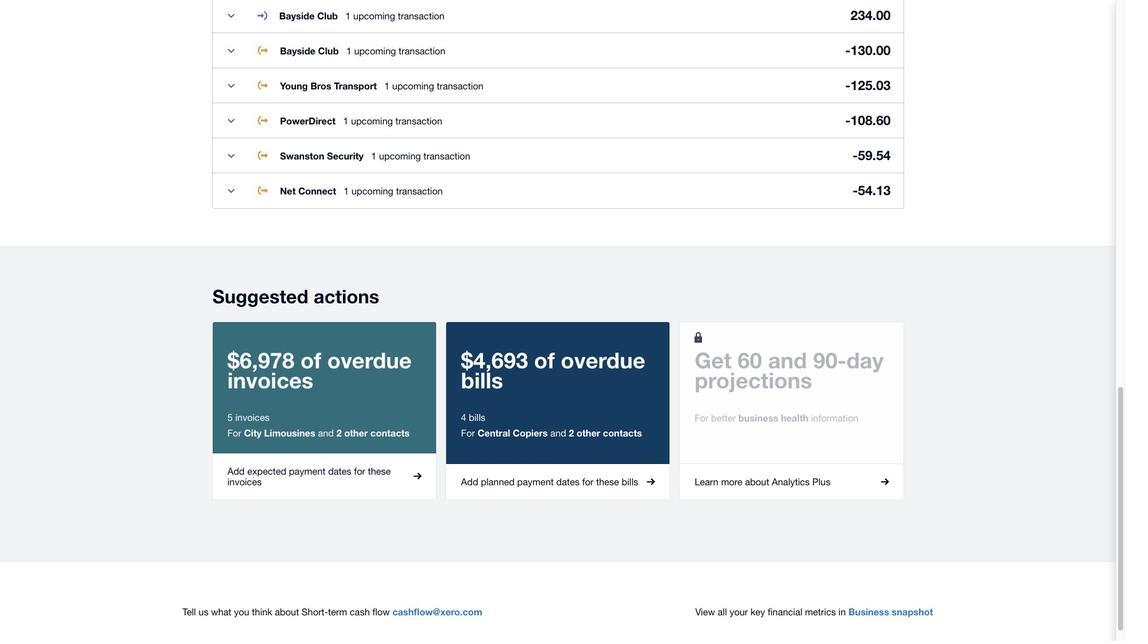 Task type: vqa. For each thing, say whether or not it's contained in the screenshot.


Task type: describe. For each thing, give the bounding box(es) containing it.
-59.54
[[853, 148, 891, 164]]

upcoming for 59.54
[[379, 151, 421, 161]]

transaction for 130.00
[[399, 45, 446, 56]]

toggle image for 108.60
[[219, 108, 244, 133]]

bayside for 234.00
[[279, 10, 315, 21]]

- for 54.13
[[853, 183, 858, 199]]

day
[[847, 347, 884, 374]]

net
[[280, 185, 296, 196]]

suggested actions
[[213, 285, 380, 308]]

for inside for better business health information
[[695, 413, 709, 424]]

security
[[327, 150, 364, 161]]

flow
[[373, 608, 390, 618]]

of for $6,978
[[301, 347, 321, 374]]

club for -130.00
[[318, 45, 339, 56]]

1 upcoming transaction for 130.00
[[346, 45, 446, 56]]

information
[[812, 413, 859, 424]]

add planned payment dates for these bills
[[461, 477, 639, 488]]

125.03
[[851, 78, 891, 93]]

powerdirect
[[280, 115, 336, 126]]

1 upcoming transaction for 54.13
[[344, 186, 443, 196]]

add for bills
[[461, 477, 479, 488]]

toggle image for -125.03
[[219, 73, 244, 98]]

toggle image for -59.54
[[219, 143, 244, 168]]

you
[[234, 608, 249, 618]]

projections
[[695, 367, 813, 394]]

contacts for of overdue bills
[[603, 428, 642, 439]]

term
[[328, 608, 347, 618]]

swanston security
[[280, 150, 364, 161]]

-125.03
[[846, 78, 891, 93]]

for better business health information
[[695, 412, 859, 424]]

1 toggle image from the top
[[219, 3, 244, 28]]

us
[[199, 608, 209, 618]]

$6,978
[[228, 347, 295, 374]]

bros
[[311, 80, 332, 91]]

learn
[[695, 477, 719, 488]]

and for of overdue bills
[[551, 428, 567, 439]]

about inside button
[[746, 477, 770, 488]]

1 for 130.00
[[346, 45, 352, 56]]

-130.00
[[846, 43, 891, 58]]

tell
[[183, 608, 196, 618]]

1 upcoming transaction for 59.54
[[371, 151, 471, 161]]

54.13
[[858, 183, 891, 199]]

swanston
[[280, 150, 325, 161]]

actions
[[314, 285, 380, 308]]

bayside club for 234.00
[[279, 10, 338, 21]]

invoices inside add expected payment dates for these invoices
[[228, 477, 262, 488]]

1 for 54.13
[[344, 186, 349, 196]]

59.54
[[858, 148, 891, 164]]

4
[[461, 412, 467, 423]]

expected
[[247, 466, 287, 477]]

other for of overdue bills
[[577, 428, 601, 439]]

upcoming for 130.00
[[354, 45, 396, 56]]

-108.60
[[846, 113, 891, 129]]

$4,693
[[461, 347, 528, 374]]

- for 125.03
[[846, 78, 851, 93]]

analytics
[[772, 477, 810, 488]]

transaction for 108.60
[[396, 116, 443, 126]]

- for 108.60
[[846, 113, 851, 129]]

limousines
[[264, 428, 316, 439]]

think
[[252, 608, 272, 618]]

toggle image for 130.00
[[219, 38, 244, 63]]

upcoming for 54.13
[[352, 186, 394, 196]]

- for 130.00
[[846, 43, 851, 58]]

view
[[696, 608, 716, 618]]

payment for invoices
[[289, 466, 326, 477]]

these for of overdue bills
[[597, 477, 620, 488]]

tell us what you think about short-term cash flow cashflow@xero.com
[[183, 607, 483, 618]]

for for of overdue invoices
[[354, 466, 366, 477]]

add planned payment dates for these bills button
[[446, 464, 670, 500]]

central
[[478, 428, 511, 439]]

other for of overdue invoices
[[344, 428, 368, 439]]

these for of overdue invoices
[[368, 466, 391, 477]]

contacts for of overdue invoices
[[371, 428, 410, 439]]

1 upcoming transaction for 108.60
[[343, 116, 443, 126]]

for for of overdue invoices
[[228, 428, 242, 439]]

cash
[[350, 608, 370, 618]]

upcoming for 125.03
[[392, 80, 434, 91]]

cashflow@xero.com link
[[393, 607, 483, 618]]

suggested
[[213, 285, 309, 308]]

bills inside 4 bills for central copiers and 2 other contacts
[[469, 412, 486, 423]]

invoices inside 5 invoices for city limousines and 2 other contacts
[[235, 412, 270, 423]]



Task type: locate. For each thing, give the bounding box(es) containing it.
add left expected
[[228, 466, 245, 477]]

0 vertical spatial bayside
[[279, 10, 315, 21]]

bayside
[[279, 10, 315, 21], [280, 45, 316, 56]]

1 horizontal spatial dates
[[557, 477, 580, 488]]

for inside 4 bills for central copiers and 2 other contacts
[[461, 428, 475, 439]]

health
[[781, 412, 809, 424]]

0 vertical spatial toggle image
[[219, 3, 244, 28]]

other up add planned payment dates for these bills button
[[577, 428, 601, 439]]

dates down 5 invoices for city limousines and 2 other contacts
[[328, 466, 352, 477]]

view all your key financial metrics in business snapshot
[[696, 607, 934, 618]]

1 vertical spatial bayside club
[[280, 45, 339, 56]]

2 contacts from the left
[[603, 428, 642, 439]]

1 contacts from the left
[[371, 428, 410, 439]]

for for of overdue bills
[[583, 477, 594, 488]]

add inside add expected payment dates for these invoices
[[228, 466, 245, 477]]

these inside add expected payment dates for these invoices
[[368, 466, 391, 477]]

these
[[368, 466, 391, 477], [597, 477, 620, 488]]

1 vertical spatial club
[[318, 45, 339, 56]]

dates for bills
[[557, 477, 580, 488]]

0 horizontal spatial 2
[[337, 428, 342, 439]]

contacts inside 5 invoices for city limousines and 2 other contacts
[[371, 428, 410, 439]]

2 horizontal spatial and
[[769, 347, 808, 374]]

of for $4,693
[[534, 347, 555, 374]]

other up the add expected payment dates for these invoices button
[[344, 428, 368, 439]]

bills inside button
[[622, 477, 639, 488]]

1 horizontal spatial these
[[597, 477, 620, 488]]

0 horizontal spatial add
[[228, 466, 245, 477]]

net connect
[[280, 185, 336, 196]]

other inside 5 invoices for city limousines and 2 other contacts
[[344, 428, 368, 439]]

about inside tell us what you think about short-term cash flow cashflow@xero.com
[[275, 608, 299, 618]]

1 horizontal spatial overdue
[[561, 347, 646, 374]]

1 for 59.54
[[371, 151, 377, 161]]

0 horizontal spatial for
[[354, 466, 366, 477]]

2 of from the left
[[534, 347, 555, 374]]

1 for 125.03
[[385, 80, 390, 91]]

and inside 4 bills for central copiers and 2 other contacts
[[551, 428, 567, 439]]

dates for invoices
[[328, 466, 352, 477]]

toggle image
[[219, 3, 244, 28], [219, 38, 244, 63], [219, 108, 244, 133]]

city
[[244, 428, 262, 439]]

snapshot
[[892, 607, 934, 618]]

and for of overdue invoices
[[318, 428, 334, 439]]

of
[[301, 347, 321, 374], [534, 347, 555, 374]]

bayside club
[[279, 10, 338, 21], [280, 45, 339, 56]]

2
[[337, 428, 342, 439], [569, 428, 574, 439]]

and right limousines
[[318, 428, 334, 439]]

overdue for of overdue invoices
[[327, 347, 412, 374]]

for left better
[[695, 413, 709, 424]]

2 vertical spatial toggle image
[[219, 108, 244, 133]]

and right copiers at bottom
[[551, 428, 567, 439]]

2 toggle image from the top
[[219, 143, 244, 168]]

for for of overdue bills
[[461, 428, 475, 439]]

what
[[211, 608, 232, 618]]

1 vertical spatial about
[[275, 608, 299, 618]]

2 for invoices
[[337, 428, 342, 439]]

payment right planned
[[518, 477, 554, 488]]

1 horizontal spatial contacts
[[603, 428, 642, 439]]

0 horizontal spatial overdue
[[327, 347, 412, 374]]

for down 4
[[461, 428, 475, 439]]

1 horizontal spatial about
[[746, 477, 770, 488]]

1 horizontal spatial other
[[577, 428, 601, 439]]

2 inside 4 bills for central copiers and 2 other contacts
[[569, 428, 574, 439]]

add left planned
[[461, 477, 479, 488]]

- down the -59.54
[[853, 183, 858, 199]]

0 horizontal spatial about
[[275, 608, 299, 618]]

bayside club for -130.00
[[280, 45, 339, 56]]

2 horizontal spatial for
[[695, 413, 709, 424]]

add expected payment dates for these invoices
[[228, 466, 391, 488]]

1 horizontal spatial 2
[[569, 428, 574, 439]]

1 horizontal spatial for
[[583, 477, 594, 488]]

upcoming
[[353, 10, 395, 21], [354, 45, 396, 56], [392, 80, 434, 91], [351, 116, 393, 126], [379, 151, 421, 161], [352, 186, 394, 196]]

1 horizontal spatial payment
[[518, 477, 554, 488]]

2 vertical spatial invoices
[[228, 477, 262, 488]]

of inside of overdue bills
[[534, 347, 555, 374]]

invoices inside of overdue invoices
[[228, 367, 314, 394]]

0 horizontal spatial dates
[[328, 466, 352, 477]]

5
[[228, 412, 233, 423]]

short-
[[302, 608, 328, 618]]

of right the '$6,978' on the left of the page
[[301, 347, 321, 374]]

1 toggle image from the top
[[219, 73, 244, 98]]

for
[[695, 413, 709, 424], [228, 428, 242, 439], [461, 428, 475, 439]]

about right 'more'
[[746, 477, 770, 488]]

1 vertical spatial invoices
[[235, 412, 270, 423]]

for inside 5 invoices for city limousines and 2 other contacts
[[228, 428, 242, 439]]

metrics
[[805, 608, 836, 618]]

0 horizontal spatial of
[[301, 347, 321, 374]]

add
[[228, 466, 245, 477], [461, 477, 479, 488]]

- up -125.03
[[846, 43, 851, 58]]

payment
[[289, 466, 326, 477], [518, 477, 554, 488]]

and right 60
[[769, 347, 808, 374]]

key
[[751, 608, 766, 618]]

- down -108.60
[[853, 148, 858, 164]]

0 horizontal spatial contacts
[[371, 428, 410, 439]]

60
[[738, 347, 762, 374]]

transport
[[334, 80, 377, 91]]

2 toggle image from the top
[[219, 38, 244, 63]]

1 overdue from the left
[[327, 347, 412, 374]]

business
[[739, 412, 779, 424]]

1 horizontal spatial and
[[551, 428, 567, 439]]

bills inside of overdue bills
[[461, 367, 503, 394]]

0 vertical spatial about
[[746, 477, 770, 488]]

2 vertical spatial toggle image
[[219, 178, 244, 203]]

about right think
[[275, 608, 299, 618]]

for
[[354, 466, 366, 477], [583, 477, 594, 488]]

invoices up city
[[235, 412, 270, 423]]

other inside 4 bills for central copiers and 2 other contacts
[[577, 428, 601, 439]]

- up -108.60
[[846, 78, 851, 93]]

get
[[695, 347, 732, 374]]

1 horizontal spatial add
[[461, 477, 479, 488]]

payment for bills
[[518, 477, 554, 488]]

of overdue invoices
[[228, 347, 412, 394]]

2 2 from the left
[[569, 428, 574, 439]]

payment inside add expected payment dates for these invoices
[[289, 466, 326, 477]]

dates
[[328, 466, 352, 477], [557, 477, 580, 488]]

0 horizontal spatial payment
[[289, 466, 326, 477]]

add expected payment dates for these invoices button
[[213, 454, 436, 500]]

business
[[849, 607, 890, 618]]

1 for 108.60
[[343, 116, 349, 126]]

toggle image for -54.13
[[219, 178, 244, 203]]

bills
[[461, 367, 503, 394], [469, 412, 486, 423], [622, 477, 639, 488]]

planned
[[481, 477, 515, 488]]

4 bills for central copiers and 2 other contacts
[[461, 412, 642, 439]]

234.00
[[851, 8, 891, 23]]

and
[[769, 347, 808, 374], [318, 428, 334, 439], [551, 428, 567, 439]]

for inside add planned payment dates for these bills button
[[583, 477, 594, 488]]

0 vertical spatial toggle image
[[219, 73, 244, 98]]

dates inside add expected payment dates for these invoices
[[328, 466, 352, 477]]

2 other from the left
[[577, 428, 601, 439]]

1 vertical spatial toggle image
[[219, 143, 244, 168]]

for inside add expected payment dates for these invoices
[[354, 466, 366, 477]]

invoices down city
[[228, 477, 262, 488]]

add for invoices
[[228, 466, 245, 477]]

get 60 and 90-day projections
[[695, 347, 884, 394]]

1 upcoming transaction for 125.03
[[385, 80, 484, 91]]

plus
[[813, 477, 831, 488]]

- for 59.54
[[853, 148, 858, 164]]

and inside "get 60 and 90-day projections"
[[769, 347, 808, 374]]

5 invoices for city limousines and 2 other contacts
[[228, 412, 410, 439]]

toggle image
[[219, 73, 244, 98], [219, 143, 244, 168], [219, 178, 244, 203]]

more
[[722, 477, 743, 488]]

2 right copiers at bottom
[[569, 428, 574, 439]]

for down 5
[[228, 428, 242, 439]]

transaction for 59.54
[[424, 151, 471, 161]]

108.60
[[851, 113, 891, 129]]

learn more about analytics plus
[[695, 477, 831, 488]]

2 up the add expected payment dates for these invoices button
[[337, 428, 342, 439]]

1 of from the left
[[301, 347, 321, 374]]

2 overdue from the left
[[561, 347, 646, 374]]

financial
[[768, 608, 803, 618]]

3 toggle image from the top
[[219, 178, 244, 203]]

0 horizontal spatial for
[[228, 428, 242, 439]]

of inside of overdue invoices
[[301, 347, 321, 374]]

-
[[846, 43, 851, 58], [846, 78, 851, 93], [846, 113, 851, 129], [853, 148, 858, 164], [853, 183, 858, 199]]

1
[[346, 10, 351, 21], [346, 45, 352, 56], [385, 80, 390, 91], [343, 116, 349, 126], [371, 151, 377, 161], [344, 186, 349, 196]]

contacts inside 4 bills for central copiers and 2 other contacts
[[603, 428, 642, 439]]

0 vertical spatial bayside club
[[279, 10, 338, 21]]

0 horizontal spatial and
[[318, 428, 334, 439]]

-54.13
[[853, 183, 891, 199]]

overdue for of overdue bills
[[561, 347, 646, 374]]

of overdue bills
[[461, 347, 646, 394]]

and inside 5 invoices for city limousines and 2 other contacts
[[318, 428, 334, 439]]

130.00
[[851, 43, 891, 58]]

1 vertical spatial bills
[[469, 412, 486, 423]]

invoices
[[228, 367, 314, 394], [235, 412, 270, 423], [228, 477, 262, 488]]

upcoming for 108.60
[[351, 116, 393, 126]]

club
[[317, 10, 338, 21], [318, 45, 339, 56]]

3 toggle image from the top
[[219, 108, 244, 133]]

copiers
[[513, 428, 548, 439]]

0 horizontal spatial these
[[368, 466, 391, 477]]

all
[[718, 608, 727, 618]]

in
[[839, 608, 846, 618]]

2 inside 5 invoices for city limousines and 2 other contacts
[[337, 428, 342, 439]]

0 vertical spatial bills
[[461, 367, 503, 394]]

2 for bills
[[569, 428, 574, 439]]

dates down 4 bills for central copiers and 2 other contacts
[[557, 477, 580, 488]]

young bros transport
[[280, 80, 377, 91]]

of right $4,693 at the left
[[534, 347, 555, 374]]

90-
[[814, 347, 847, 374]]

invoices up 5
[[228, 367, 314, 394]]

young
[[280, 80, 308, 91]]

1 vertical spatial bayside
[[280, 45, 316, 56]]

transaction for 54.13
[[396, 186, 443, 196]]

overdue inside of overdue bills
[[561, 347, 646, 374]]

1 horizontal spatial for
[[461, 428, 475, 439]]

1 vertical spatial toggle image
[[219, 38, 244, 63]]

about
[[746, 477, 770, 488], [275, 608, 299, 618]]

1 other from the left
[[344, 428, 368, 439]]

your
[[730, 608, 748, 618]]

bayside for -130.00
[[280, 45, 316, 56]]

connect
[[298, 185, 336, 196]]

- down -125.03
[[846, 113, 851, 129]]

transaction for 125.03
[[437, 80, 484, 91]]

transaction
[[398, 10, 445, 21], [399, 45, 446, 56], [437, 80, 484, 91], [396, 116, 443, 126], [424, 151, 471, 161], [396, 186, 443, 196]]

2 vertical spatial bills
[[622, 477, 639, 488]]

club for 234.00
[[317, 10, 338, 21]]

0 vertical spatial invoices
[[228, 367, 314, 394]]

1 horizontal spatial of
[[534, 347, 555, 374]]

learn more about analytics plus button
[[680, 464, 904, 500]]

payment right expected
[[289, 466, 326, 477]]

0 vertical spatial club
[[317, 10, 338, 21]]

better
[[712, 413, 736, 424]]

0 horizontal spatial other
[[344, 428, 368, 439]]

1 2 from the left
[[337, 428, 342, 439]]

1 upcoming transaction
[[346, 10, 445, 21], [346, 45, 446, 56], [385, 80, 484, 91], [343, 116, 443, 126], [371, 151, 471, 161], [344, 186, 443, 196]]

business snapshot link
[[849, 607, 934, 618]]

cashflow@xero.com
[[393, 607, 483, 618]]

overdue inside of overdue invoices
[[327, 347, 412, 374]]



